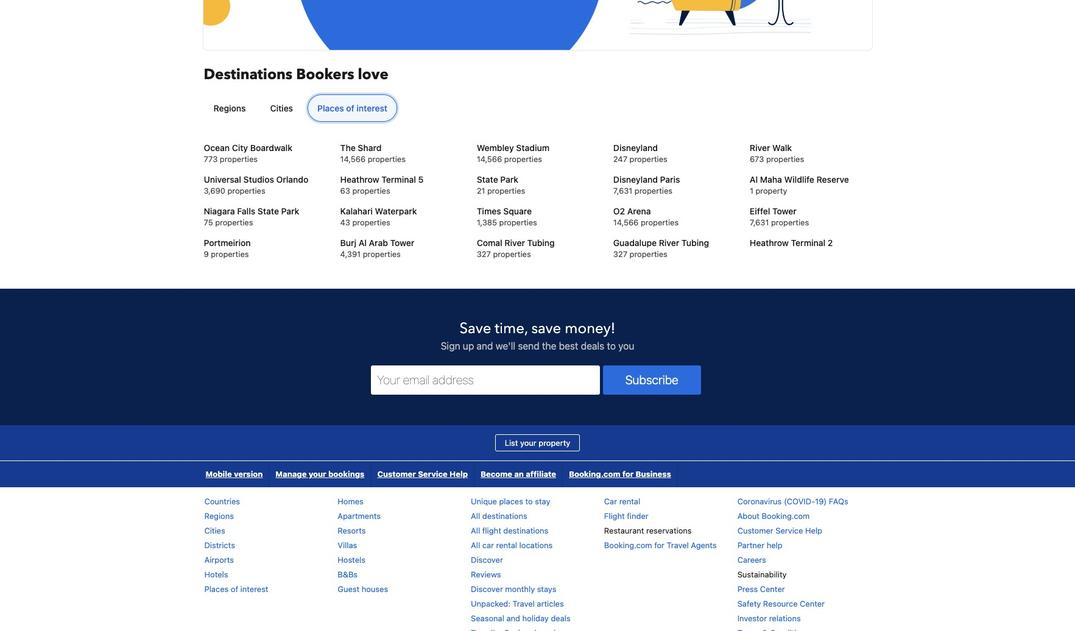 Task type: describe. For each thing, give the bounding box(es) containing it.
investor relations link
[[737, 613, 801, 623]]

tubing for guadalupe river tubing
[[682, 238, 709, 248]]

disneyland 247 properties
[[613, 143, 668, 164]]

niagara falls state park 75 properties
[[204, 206, 299, 227]]

b&bs link
[[338, 570, 358, 579]]

travel inside car rental flight finder restaurant reservations booking.com for travel agents
[[667, 540, 689, 550]]

reservations
[[646, 526, 692, 535]]

navigation inside save time, save money! footer
[[199, 461, 678, 487]]

tower inside eiffel tower 7,631 properties
[[772, 206, 797, 216]]

resorts link
[[338, 526, 366, 535]]

about booking.com link
[[737, 511, 810, 521]]

river inside river walk 673 properties
[[750, 143, 770, 153]]

maha
[[760, 174, 782, 185]]

ocean
[[204, 143, 230, 153]]

restaurant
[[604, 526, 644, 535]]

booking.com for business
[[569, 469, 671, 479]]

version
[[234, 469, 263, 479]]

rental inside car rental flight finder restaurant reservations booking.com for travel agents
[[619, 496, 640, 506]]

guadalupe river tubing link
[[613, 237, 735, 249]]

arab
[[369, 238, 388, 248]]

21
[[477, 186, 485, 196]]

manage your bookings
[[276, 469, 365, 479]]

reviews
[[471, 570, 501, 579]]

9
[[204, 249, 209, 259]]

0 horizontal spatial for
[[622, 469, 634, 479]]

orlando
[[276, 174, 308, 185]]

properties inside portmeirion 9 properties
[[211, 249, 249, 259]]

properties inside disneyland paris 7,631 properties
[[635, 186, 673, 196]]

guest houses link
[[338, 584, 388, 594]]

save
[[531, 319, 561, 339]]

deals inside save time, save money! sign up and we'll send the best deals to you
[[581, 341, 604, 351]]

river walk 673 properties
[[750, 143, 804, 164]]

state inside niagara falls state park 75 properties
[[258, 206, 279, 216]]

monthly
[[505, 584, 535, 594]]

paris
[[660, 174, 680, 185]]

villas link
[[338, 540, 357, 550]]

subscribe button
[[603, 366, 701, 395]]

burj
[[340, 238, 356, 248]]

o2 arena 14,566 properties
[[613, 206, 679, 227]]

manage your bookings link
[[269, 461, 371, 487]]

regions link
[[204, 511, 234, 521]]

for inside car rental flight finder restaurant reservations booking.com for travel agents
[[654, 540, 665, 550]]

studios
[[243, 174, 274, 185]]

places of interest link
[[204, 584, 268, 594]]

cities link
[[204, 526, 225, 535]]

help
[[767, 540, 783, 550]]

deals inside unique places to stay all destinations all flight destinations all car rental locations discover reviews discover monthly stays unpacked: travel articles seasonal and holiday deals
[[551, 613, 571, 623]]

interest inside places of interest "button"
[[357, 103, 387, 113]]

the shard link
[[340, 142, 462, 154]]

river for guadalupe river tubing
[[659, 238, 679, 248]]

places inside countries regions cities districts airports hotels places of interest
[[204, 584, 229, 594]]

tower inside burj al arab tower 4,391 properties
[[390, 238, 414, 248]]

waterpark
[[375, 206, 417, 216]]

tubing for comal river tubing
[[527, 238, 555, 248]]

327 for comal river tubing
[[477, 249, 491, 259]]

all flight destinations link
[[471, 526, 548, 535]]

heathrow for heathrow terminal 5 63 properties
[[340, 174, 379, 185]]

best
[[559, 341, 578, 351]]

places of interest
[[317, 103, 387, 113]]

guadalupe
[[613, 238, 657, 248]]

stays
[[537, 584, 556, 594]]

safety
[[737, 599, 761, 609]]

properties inside eiffel tower 7,631 properties
[[771, 217, 809, 227]]

disneyland for paris
[[613, 174, 658, 185]]

kalahari waterpark link
[[340, 205, 462, 217]]

park inside niagara falls state park 75 properties
[[281, 206, 299, 216]]

car
[[604, 496, 617, 506]]

unique places to stay link
[[471, 496, 550, 506]]

kalahari
[[340, 206, 373, 216]]

coronavirus
[[737, 496, 782, 506]]

of inside places of interest "button"
[[346, 103, 354, 113]]

regions inside the regions button
[[214, 103, 246, 113]]

locations
[[519, 540, 553, 550]]

booking.com for travel agents link
[[604, 540, 717, 550]]

discover monthly stays link
[[471, 584, 556, 594]]

universal studios orlando link
[[204, 174, 325, 186]]

stay
[[535, 496, 550, 506]]

your for bookings
[[309, 469, 326, 479]]

heathrow for heathrow terminal 2
[[750, 238, 789, 248]]

regions inside countries regions cities districts airports hotels places of interest
[[204, 511, 234, 521]]

places
[[499, 496, 523, 506]]

the
[[340, 143, 356, 153]]

14,566 for the
[[340, 154, 366, 164]]

customer inside coronavirus (covid-19) faqs about booking.com customer service help partner help careers sustainability press center safety resource center investor relations
[[737, 526, 773, 535]]

properties inside "comal river tubing 327 properties"
[[493, 249, 531, 259]]

properties inside ocean city boardwalk 773 properties
[[220, 154, 258, 164]]

properties inside river walk 673 properties
[[766, 154, 804, 164]]

faqs
[[829, 496, 848, 506]]

75
[[204, 217, 213, 227]]

coronavirus (covid-19) faqs about booking.com customer service help partner help careers sustainability press center safety resource center investor relations
[[737, 496, 848, 623]]

wembley stadium link
[[477, 142, 598, 154]]

2 all from the top
[[471, 526, 480, 535]]

list
[[505, 438, 518, 448]]

(covid-
[[784, 496, 815, 506]]

love
[[358, 64, 388, 85]]

property inside al maha wildlife reserve 1 property
[[756, 186, 787, 196]]

1 all from the top
[[471, 511, 480, 521]]

comal river tubing 327 properties
[[477, 238, 555, 259]]

properties inside kalahari waterpark 43 properties
[[352, 217, 390, 227]]

places of interest button
[[308, 94, 397, 122]]

heathrow terminal 5 63 properties
[[340, 174, 424, 196]]

terminal for 2
[[791, 238, 826, 248]]

times square 1,385 properties
[[477, 206, 537, 227]]

holiday
[[522, 613, 549, 623]]

0 horizontal spatial center
[[760, 584, 785, 594]]

comal river tubing link
[[477, 237, 598, 249]]

properties inside universal studios orlando 3,690 properties
[[228, 186, 265, 196]]

4,391
[[340, 249, 361, 259]]

3 all from the top
[[471, 540, 480, 550]]

square
[[503, 206, 532, 216]]

homes link
[[338, 496, 364, 506]]

terminal for 5
[[382, 174, 416, 185]]

niagara
[[204, 206, 235, 216]]

0 vertical spatial destinations
[[482, 511, 527, 521]]

disneyland for 247
[[613, 143, 658, 153]]

your for property
[[520, 438, 537, 448]]

hostels link
[[338, 555, 365, 565]]

up
[[463, 341, 474, 351]]

rental inside unique places to stay all destinations all flight destinations all car rental locations discover reviews discover monthly stays unpacked: travel articles seasonal and holiday deals
[[496, 540, 517, 550]]

7,631 for eiffel tower
[[750, 217, 769, 227]]

save time, save money! footer
[[0, 288, 1075, 631]]

all destinations link
[[471, 511, 527, 521]]

wembley
[[477, 143, 514, 153]]

stadium
[[516, 143, 550, 153]]



Task type: locate. For each thing, give the bounding box(es) containing it.
tubing inside "comal river tubing 327 properties"
[[527, 238, 555, 248]]

we'll
[[496, 341, 515, 351]]

become an affiliate
[[481, 469, 556, 479]]

heathrow inside 'heathrow terminal 5 63 properties'
[[340, 174, 379, 185]]

7,631 down 'eiffel'
[[750, 217, 769, 227]]

properties down stadium
[[504, 154, 542, 164]]

1 horizontal spatial deals
[[581, 341, 604, 351]]

1 horizontal spatial river
[[659, 238, 679, 248]]

673
[[750, 154, 764, 164]]

booking.com inside coronavirus (covid-19) faqs about booking.com customer service help partner help careers sustainability press center safety resource center investor relations
[[762, 511, 810, 521]]

terminal inside 'heathrow terminal 5 63 properties'
[[382, 174, 416, 185]]

1 discover from the top
[[471, 555, 503, 565]]

careers
[[737, 555, 766, 565]]

o2
[[613, 206, 625, 216]]

1 horizontal spatial tower
[[772, 206, 797, 216]]

0 vertical spatial to
[[607, 341, 616, 351]]

1 horizontal spatial travel
[[667, 540, 689, 550]]

all left car
[[471, 540, 480, 550]]

your right manage
[[309, 469, 326, 479]]

1 vertical spatial regions
[[204, 511, 234, 521]]

reviews link
[[471, 570, 501, 579]]

properties down 'shard'
[[368, 154, 406, 164]]

properties down comal
[[493, 249, 531, 259]]

327 for guadalupe river tubing
[[613, 249, 627, 259]]

1 vertical spatial places
[[204, 584, 229, 594]]

places inside "button"
[[317, 103, 344, 113]]

1 vertical spatial service
[[776, 526, 803, 535]]

airports
[[204, 555, 234, 565]]

2 horizontal spatial 14,566
[[613, 217, 639, 227]]

properties down portmeirion
[[211, 249, 249, 259]]

1 vertical spatial destinations
[[503, 526, 548, 535]]

1 vertical spatial booking.com
[[762, 511, 810, 521]]

ocean city boardwalk 773 properties
[[204, 143, 292, 164]]

properties inside state park 21 properties
[[487, 186, 525, 196]]

14,566 for o2
[[613, 217, 639, 227]]

0 horizontal spatial interest
[[240, 584, 268, 594]]

customer up partner
[[737, 526, 773, 535]]

1 vertical spatial and
[[506, 613, 520, 623]]

2 disneyland from the top
[[613, 174, 658, 185]]

1 horizontal spatial state
[[477, 174, 498, 185]]

car
[[482, 540, 494, 550]]

for left business in the bottom of the page
[[622, 469, 634, 479]]

center
[[760, 584, 785, 594], [800, 599, 825, 609]]

heathrow terminal 2 link
[[750, 237, 871, 249]]

properties inside times square 1,385 properties
[[499, 217, 537, 227]]

7,631 inside disneyland paris 7,631 properties
[[613, 186, 632, 196]]

1
[[750, 186, 753, 196]]

0 vertical spatial help
[[450, 469, 468, 479]]

1 tubing from the left
[[527, 238, 555, 248]]

7,631 inside eiffel tower 7,631 properties
[[750, 217, 769, 227]]

disneyland inside disneyland paris 7,631 properties
[[613, 174, 658, 185]]

navigation containing mobile version
[[199, 461, 678, 487]]

properties down arab
[[363, 249, 401, 259]]

1 horizontal spatial customer service help link
[[737, 526, 822, 535]]

properties inside burj al arab tower 4,391 properties
[[363, 249, 401, 259]]

destinations up locations
[[503, 526, 548, 535]]

properties up heathrow terminal 2
[[771, 217, 809, 227]]

1 horizontal spatial for
[[654, 540, 665, 550]]

properties down the arena
[[641, 217, 679, 227]]

help down '19)'
[[805, 526, 822, 535]]

14,566 inside the shard 14,566 properties
[[340, 154, 366, 164]]

2 vertical spatial all
[[471, 540, 480, 550]]

327 inside guadalupe river tubing 327 properties
[[613, 249, 627, 259]]

0 horizontal spatial al
[[359, 238, 367, 248]]

2 tubing from the left
[[682, 238, 709, 248]]

hostels
[[338, 555, 365, 565]]

1 vertical spatial al
[[359, 238, 367, 248]]

airports link
[[204, 555, 234, 565]]

disneyland up 247
[[613, 143, 658, 153]]

0 vertical spatial tower
[[772, 206, 797, 216]]

0 horizontal spatial customer service help link
[[371, 461, 474, 487]]

14,566 for wembley
[[477, 154, 502, 164]]

disneyland down 247
[[613, 174, 658, 185]]

0 horizontal spatial your
[[309, 469, 326, 479]]

0 vertical spatial service
[[418, 469, 448, 479]]

state park link
[[477, 174, 598, 186]]

state right falls
[[258, 206, 279, 216]]

properties down guadalupe
[[630, 249, 668, 259]]

1 horizontal spatial service
[[776, 526, 803, 535]]

property inside save time, save money! footer
[[539, 438, 570, 448]]

unique
[[471, 496, 497, 506]]

0 vertical spatial terminal
[[382, 174, 416, 185]]

state up 21 at the top
[[477, 174, 498, 185]]

0 horizontal spatial travel
[[513, 599, 535, 609]]

1 vertical spatial tower
[[390, 238, 414, 248]]

0 vertical spatial heathrow
[[340, 174, 379, 185]]

property up affiliate
[[539, 438, 570, 448]]

and down unpacked: travel articles link
[[506, 613, 520, 623]]

0 vertical spatial rental
[[619, 496, 640, 506]]

0 horizontal spatial property
[[539, 438, 570, 448]]

bookings
[[328, 469, 365, 479]]

1 horizontal spatial tubing
[[682, 238, 709, 248]]

al maha wildlife reserve link
[[750, 174, 871, 186]]

travel down reservations
[[667, 540, 689, 550]]

times
[[477, 206, 501, 216]]

properties up kalahari
[[352, 186, 390, 196]]

walk
[[772, 143, 792, 153]]

1 vertical spatial park
[[281, 206, 299, 216]]

cities inside button
[[270, 103, 293, 113]]

for down reservations
[[654, 540, 665, 550]]

1 vertical spatial disneyland
[[613, 174, 658, 185]]

0 horizontal spatial state
[[258, 206, 279, 216]]

0 horizontal spatial cities
[[204, 526, 225, 535]]

properties down studios
[[228, 186, 265, 196]]

districts link
[[204, 540, 235, 550]]

flight
[[604, 511, 625, 521]]

properties down kalahari
[[352, 217, 390, 227]]

tubing inside guadalupe river tubing 327 properties
[[682, 238, 709, 248]]

0 vertical spatial property
[[756, 186, 787, 196]]

0 horizontal spatial deals
[[551, 613, 571, 623]]

finder
[[627, 511, 649, 521]]

regions
[[214, 103, 246, 113], [204, 511, 234, 521]]

river right comal
[[505, 238, 525, 248]]

list your property
[[505, 438, 570, 448]]

terminal left 5
[[382, 174, 416, 185]]

1 horizontal spatial rental
[[619, 496, 640, 506]]

burj al arab tower 4,391 properties
[[340, 238, 414, 259]]

river inside "comal river tubing 327 properties"
[[505, 238, 525, 248]]

river walk link
[[750, 142, 871, 154]]

1 disneyland from the top
[[613, 143, 658, 153]]

14,566 down wembley
[[477, 154, 502, 164]]

1 horizontal spatial heathrow
[[750, 238, 789, 248]]

partner
[[737, 540, 765, 550]]

cities inside countries regions cities districts airports hotels places of interest
[[204, 526, 225, 535]]

0 vertical spatial and
[[477, 341, 493, 351]]

1 vertical spatial travel
[[513, 599, 535, 609]]

cities down destinations bookers love
[[270, 103, 293, 113]]

heathrow terminal 2
[[750, 238, 833, 248]]

customer
[[377, 469, 416, 479], [737, 526, 773, 535]]

0 vertical spatial all
[[471, 511, 480, 521]]

homes apartments resorts villas hostels b&bs guest houses
[[338, 496, 388, 594]]

1 vertical spatial center
[[800, 599, 825, 609]]

destinations up the all flight destinations link
[[482, 511, 527, 521]]

state
[[477, 174, 498, 185], [258, 206, 279, 216]]

0 horizontal spatial 14,566
[[340, 154, 366, 164]]

properties inside the shard 14,566 properties
[[368, 154, 406, 164]]

0 vertical spatial cities
[[270, 103, 293, 113]]

properties inside guadalupe river tubing 327 properties
[[630, 249, 668, 259]]

customer right bookings
[[377, 469, 416, 479]]

guadalupe river tubing 327 properties
[[613, 238, 709, 259]]

of down airports
[[231, 584, 238, 594]]

mobile version
[[206, 469, 263, 479]]

and inside unique places to stay all destinations all flight destinations all car rental locations discover reviews discover monthly stays unpacked: travel articles seasonal and holiday deals
[[506, 613, 520, 623]]

terminal left 2
[[791, 238, 826, 248]]

terminal
[[382, 174, 416, 185], [791, 238, 826, 248]]

deals down money! on the right bottom of page
[[581, 341, 604, 351]]

2 vertical spatial booking.com
[[604, 540, 652, 550]]

terminal inside heathrow terminal 2 link
[[791, 238, 826, 248]]

1 vertical spatial state
[[258, 206, 279, 216]]

7,631
[[613, 186, 632, 196], [750, 217, 769, 227]]

river up 673
[[750, 143, 770, 153]]

list your property link
[[495, 434, 580, 451]]

service inside coronavirus (covid-19) faqs about booking.com customer service help partner help careers sustainability press center safety resource center investor relations
[[776, 526, 803, 535]]

1 horizontal spatial and
[[506, 613, 520, 623]]

al up 1
[[750, 174, 758, 185]]

0 horizontal spatial tower
[[390, 238, 414, 248]]

1 horizontal spatial places
[[317, 103, 344, 113]]

to inside save time, save money! sign up and we'll send the best deals to you
[[607, 341, 616, 351]]

rental up flight finder link
[[619, 496, 640, 506]]

boardwalk
[[250, 143, 292, 153]]

travel
[[667, 540, 689, 550], [513, 599, 535, 609]]

al inside burj al arab tower 4,391 properties
[[359, 238, 367, 248]]

park down orlando
[[281, 206, 299, 216]]

1 horizontal spatial your
[[520, 438, 537, 448]]

countries
[[204, 496, 240, 506]]

navigation
[[199, 461, 678, 487]]

properties inside 'heathrow terminal 5 63 properties'
[[352, 186, 390, 196]]

burj al arab tower link
[[340, 237, 462, 249]]

tubing down o2 arena link on the top right of the page
[[682, 238, 709, 248]]

7,631 up o2 on the right of page
[[613, 186, 632, 196]]

properties down city
[[220, 154, 258, 164]]

safety resource center link
[[737, 599, 825, 609]]

deals down articles
[[551, 613, 571, 623]]

river down o2 arena link on the top right of the page
[[659, 238, 679, 248]]

customer service help
[[377, 469, 468, 479]]

booking.com down coronavirus (covid-19) faqs 'link'
[[762, 511, 810, 521]]

773
[[204, 154, 218, 164]]

1 vertical spatial property
[[539, 438, 570, 448]]

and inside save time, save money! sign up and we'll send the best deals to you
[[477, 341, 493, 351]]

river inside guadalupe river tubing 327 properties
[[659, 238, 679, 248]]

1 vertical spatial terminal
[[791, 238, 826, 248]]

of inside countries regions cities districts airports hotels places of interest
[[231, 584, 238, 594]]

places
[[317, 103, 344, 113], [204, 584, 229, 594]]

0 horizontal spatial river
[[505, 238, 525, 248]]

all left "flight"
[[471, 526, 480, 535]]

0 horizontal spatial places
[[204, 584, 229, 594]]

0 vertical spatial deals
[[581, 341, 604, 351]]

regions down destinations
[[214, 103, 246, 113]]

0 vertical spatial travel
[[667, 540, 689, 550]]

0 horizontal spatial customer
[[377, 469, 416, 479]]

0 vertical spatial discover
[[471, 555, 503, 565]]

properties up disneyland paris 7,631 properties
[[630, 154, 668, 164]]

1 vertical spatial help
[[805, 526, 822, 535]]

1 vertical spatial heathrow
[[750, 238, 789, 248]]

al inside al maha wildlife reserve 1 property
[[750, 174, 758, 185]]

discover up reviews at the left
[[471, 555, 503, 565]]

an
[[514, 469, 524, 479]]

327 inside "comal river tubing 327 properties"
[[477, 249, 491, 259]]

0 horizontal spatial rental
[[496, 540, 517, 550]]

Your email address email field
[[371, 366, 600, 395]]

1 vertical spatial customer
[[737, 526, 773, 535]]

1 horizontal spatial park
[[500, 174, 518, 185]]

places down hotels
[[204, 584, 229, 594]]

discover down reviews at the left
[[471, 584, 503, 594]]

portmeirion
[[204, 238, 251, 248]]

1 horizontal spatial 14,566
[[477, 154, 502, 164]]

properties down paris
[[635, 186, 673, 196]]

0 vertical spatial al
[[750, 174, 758, 185]]

subscribe
[[625, 373, 678, 387]]

interest inside countries regions cities districts airports hotels places of interest
[[240, 584, 268, 594]]

booking.com down "restaurant"
[[604, 540, 652, 550]]

0 horizontal spatial and
[[477, 341, 493, 351]]

center up the relations
[[800, 599, 825, 609]]

heathrow down eiffel tower 7,631 properties
[[750, 238, 789, 248]]

customer service help link for become an affiliate
[[371, 461, 474, 487]]

properties inside niagara falls state park 75 properties
[[215, 217, 253, 227]]

disneyland link
[[613, 142, 735, 154]]

manage
[[276, 469, 307, 479]]

resource
[[763, 599, 798, 609]]

places down bookers
[[317, 103, 344, 113]]

1 vertical spatial all
[[471, 526, 480, 535]]

eiffel tower 7,631 properties
[[750, 206, 809, 227]]

tower right arab
[[390, 238, 414, 248]]

0 vertical spatial for
[[622, 469, 634, 479]]

1 horizontal spatial of
[[346, 103, 354, 113]]

center up resource
[[760, 584, 785, 594]]

agents
[[691, 540, 717, 550]]

restaurant reservations link
[[604, 526, 692, 535]]

0 horizontal spatial park
[[281, 206, 299, 216]]

sustainability link
[[737, 570, 787, 579]]

properties down falls
[[215, 217, 253, 227]]

properties inside disneyland 247 properties
[[630, 154, 668, 164]]

0 vertical spatial regions
[[214, 103, 246, 113]]

7,631 for disneyland paris
[[613, 186, 632, 196]]

1 vertical spatial 7,631
[[750, 217, 769, 227]]

1 vertical spatial rental
[[496, 540, 517, 550]]

1 horizontal spatial to
[[607, 341, 616, 351]]

of up the
[[346, 103, 354, 113]]

0 vertical spatial places
[[317, 103, 344, 113]]

14,566 inside the o2 arena 14,566 properties
[[613, 217, 639, 227]]

to inside unique places to stay all destinations all flight destinations all car rental locations discover reviews discover monthly stays unpacked: travel articles seasonal and holiday deals
[[525, 496, 533, 506]]

hotels
[[204, 570, 228, 579]]

properties inside 'wembley stadium 14,566 properties'
[[504, 154, 542, 164]]

2 discover from the top
[[471, 584, 503, 594]]

cities down "regions" link
[[204, 526, 225, 535]]

booking.com up car
[[569, 469, 620, 479]]

properties up square
[[487, 186, 525, 196]]

0 horizontal spatial of
[[231, 584, 238, 594]]

14,566 down the
[[340, 154, 366, 164]]

tubing down the times square link
[[527, 238, 555, 248]]

unpacked:
[[471, 599, 510, 609]]

heathrow up 63 at the top left of the page
[[340, 174, 379, 185]]

properties down walk
[[766, 154, 804, 164]]

and right the up
[[477, 341, 493, 351]]

for
[[622, 469, 634, 479], [654, 540, 665, 550]]

al right burj
[[359, 238, 367, 248]]

14,566 down o2 on the right of page
[[613, 217, 639, 227]]

save
[[460, 319, 491, 339]]

0 vertical spatial interest
[[357, 103, 387, 113]]

your right list
[[520, 438, 537, 448]]

cities
[[270, 103, 293, 113], [204, 526, 225, 535]]

rental down the all flight destinations link
[[496, 540, 517, 550]]

your
[[520, 438, 537, 448], [309, 469, 326, 479]]

to left you
[[607, 341, 616, 351]]

eiffel
[[750, 206, 770, 216]]

1 horizontal spatial cities
[[270, 103, 293, 113]]

327 down guadalupe
[[613, 249, 627, 259]]

0 vertical spatial of
[[346, 103, 354, 113]]

customer service help link for partner help
[[737, 526, 822, 535]]

0 vertical spatial customer service help link
[[371, 461, 474, 487]]

327 down comal
[[477, 249, 491, 259]]

disneyland inside disneyland 247 properties
[[613, 143, 658, 153]]

villas
[[338, 540, 357, 550]]

properties down square
[[499, 217, 537, 227]]

press
[[737, 584, 758, 594]]

partner help link
[[737, 540, 783, 550]]

0 vertical spatial customer
[[377, 469, 416, 479]]

help left become
[[450, 469, 468, 479]]

1 vertical spatial cities
[[204, 526, 225, 535]]

0 horizontal spatial 327
[[477, 249, 491, 259]]

properties inside the o2 arena 14,566 properties
[[641, 217, 679, 227]]

14,566 inside 'wembley stadium 14,566 properties'
[[477, 154, 502, 164]]

0 horizontal spatial help
[[450, 469, 468, 479]]

destinations
[[482, 511, 527, 521], [503, 526, 548, 535]]

travel inside unique places to stay all destinations all flight destinations all car rental locations discover reviews discover monthly stays unpacked: travel articles seasonal and holiday deals
[[513, 599, 535, 609]]

1 vertical spatial interest
[[240, 584, 268, 594]]

park down 'wembley stadium 14,566 properties'
[[500, 174, 518, 185]]

regions down countries link
[[204, 511, 234, 521]]

state inside state park 21 properties
[[477, 174, 498, 185]]

rental
[[619, 496, 640, 506], [496, 540, 517, 550]]

3,690
[[204, 186, 225, 196]]

0 vertical spatial booking.com
[[569, 469, 620, 479]]

1 horizontal spatial center
[[800, 599, 825, 609]]

arena
[[627, 206, 651, 216]]

0 horizontal spatial terminal
[[382, 174, 416, 185]]

hotels link
[[204, 570, 228, 579]]

b&bs
[[338, 570, 358, 579]]

resorts
[[338, 526, 366, 535]]

property down maha
[[756, 186, 787, 196]]

travel up 'seasonal and holiday deals' link
[[513, 599, 535, 609]]

disneyland paris link
[[613, 174, 735, 186]]

tab list containing regions
[[199, 94, 871, 122]]

river for comal river tubing
[[505, 238, 525, 248]]

1 327 from the left
[[477, 249, 491, 259]]

help inside coronavirus (covid-19) faqs about booking.com customer service help partner help careers sustainability press center safety resource center investor relations
[[805, 526, 822, 535]]

1 vertical spatial your
[[309, 469, 326, 479]]

all down unique
[[471, 511, 480, 521]]

1 vertical spatial for
[[654, 540, 665, 550]]

2 327 from the left
[[613, 249, 627, 259]]

become
[[481, 469, 512, 479]]

0 horizontal spatial heathrow
[[340, 174, 379, 185]]

0 vertical spatial park
[[500, 174, 518, 185]]

tower right 'eiffel'
[[772, 206, 797, 216]]

booking.com inside car rental flight finder restaurant reservations booking.com for travel agents
[[604, 540, 652, 550]]

to left the stay
[[525, 496, 533, 506]]

0 horizontal spatial service
[[418, 469, 448, 479]]

1 horizontal spatial al
[[750, 174, 758, 185]]

all
[[471, 511, 480, 521], [471, 526, 480, 535], [471, 540, 480, 550]]

0 horizontal spatial tubing
[[527, 238, 555, 248]]

0 horizontal spatial to
[[525, 496, 533, 506]]

1 vertical spatial deals
[[551, 613, 571, 623]]

tab list
[[199, 94, 871, 122]]

park inside state park 21 properties
[[500, 174, 518, 185]]

press center link
[[737, 584, 785, 594]]



Task type: vqa. For each thing, say whether or not it's contained in the screenshot.
Walk-
no



